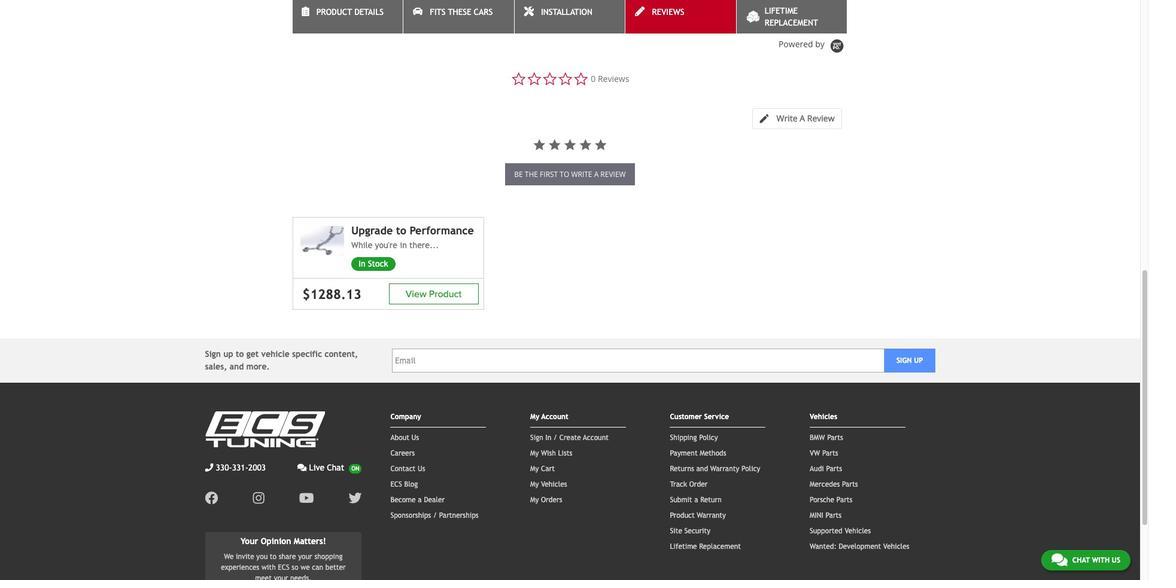 Task type: describe. For each thing, give the bounding box(es) containing it.
0 reviews
[[591, 73, 629, 85]]

porsche
[[810, 496, 835, 505]]

careers
[[391, 450, 415, 458]]

1 vertical spatial /
[[433, 512, 437, 520]]

bmw parts link
[[810, 434, 843, 442]]

payment methods link
[[670, 450, 726, 458]]

2 horizontal spatial reviews
[[652, 7, 684, 17]]

live chat
[[309, 463, 344, 473]]

ecs tuning image
[[205, 412, 325, 448]]

vehicle
[[261, 350, 290, 359]]

a
[[800, 113, 805, 124]]

mercedes
[[810, 481, 840, 489]]

invite
[[236, 553, 254, 561]]

us for contact us
[[418, 465, 425, 474]]

first
[[540, 170, 558, 180]]

submit a return link
[[670, 496, 722, 505]]

up for sign up to get vehicle specific content, sales, and more.
[[223, 350, 233, 359]]

about
[[391, 434, 409, 442]]

product for product warranty
[[670, 512, 695, 520]]

contact
[[391, 465, 416, 474]]

track order
[[670, 481, 708, 489]]

bmw parts
[[810, 434, 843, 442]]

sales,
[[205, 362, 227, 372]]

company
[[391, 413, 421, 422]]

my for my orders
[[530, 496, 539, 505]]

product details link
[[292, 0, 403, 34]]

powered by link
[[779, 39, 848, 54]]

my cart link
[[530, 465, 555, 474]]

become a dealer
[[391, 496, 445, 505]]

with inside we invite you to share your shopping experiences with ecs so we can better meet your needs.
[[262, 564, 276, 572]]

sign for sign up to get vehicle specific content, sales, and more.
[[205, 350, 221, 359]]

methods
[[700, 450, 726, 458]]

you're
[[375, 241, 397, 250]]

orders
[[541, 496, 562, 505]]

sign up
[[897, 357, 923, 365]]

my vehicles link
[[530, 481, 567, 489]]

1 vertical spatial policy
[[742, 465, 760, 474]]

share
[[279, 553, 296, 561]]

wish
[[541, 450, 556, 458]]

comments image for chat
[[1052, 553, 1068, 567]]

2 star image from the left
[[564, 138, 577, 152]]

partnerships
[[439, 512, 479, 520]]

330-331-2003
[[216, 463, 266, 473]]

c7 rs7 cat back valved exhaust image
[[300, 225, 344, 258]]

2 star image from the left
[[579, 138, 592, 152]]

become
[[391, 496, 416, 505]]

we
[[301, 564, 310, 572]]

my for my vehicles
[[530, 481, 539, 489]]

2 vertical spatial us
[[1112, 557, 1121, 565]]

my vehicles
[[530, 481, 567, 489]]

0 horizontal spatial reviews
[[292, 9, 338, 23]]

0 vertical spatial ecs
[[391, 481, 402, 489]]

wanted:
[[810, 543, 837, 551]]

sign up to get vehicle specific content, sales, and more.
[[205, 350, 358, 372]]

porsche parts
[[810, 496, 853, 505]]

1 horizontal spatial lifetime replacement
[[765, 6, 818, 28]]

content,
[[325, 350, 358, 359]]

write no frame image
[[760, 114, 775, 123]]

my for my cart
[[530, 465, 539, 474]]

$1288.13
[[303, 287, 361, 302]]

0 vertical spatial lifetime replacement link
[[737, 0, 847, 34]]

more.
[[246, 362, 270, 372]]

supported
[[810, 527, 843, 536]]

cars
[[474, 7, 493, 17]]

my orders
[[530, 496, 562, 505]]

vw
[[810, 450, 820, 458]]

blog
[[404, 481, 418, 489]]

parts for audi parts
[[826, 465, 842, 474]]

in stock
[[359, 259, 388, 269]]

your
[[241, 537, 258, 547]]

we invite you to share your shopping experiences with ecs so we can better meet your needs.
[[221, 553, 346, 581]]

my account
[[530, 413, 569, 422]]

vw parts link
[[810, 450, 838, 458]]

1 vertical spatial replacement
[[699, 543, 741, 551]]

ecs inside we invite you to share your shopping experiences with ecs so we can better meet your needs.
[[278, 564, 290, 572]]

mini parts
[[810, 512, 842, 520]]

sponsorships
[[391, 512, 431, 520]]

upgrade
[[351, 225, 393, 237]]

meet
[[255, 575, 272, 581]]

customer service
[[670, 413, 729, 422]]

1 star image from the left
[[533, 138, 546, 152]]

there...
[[409, 241, 439, 250]]

be the first to write a review button
[[505, 164, 635, 186]]

audi
[[810, 465, 824, 474]]

site security link
[[670, 527, 711, 536]]

my wish lists
[[530, 450, 573, 458]]

phone image
[[205, 464, 213, 472]]

sponsorships / partnerships
[[391, 512, 479, 520]]

get
[[246, 350, 259, 359]]

twitter logo image
[[349, 492, 362, 505]]

opinion
[[261, 537, 291, 547]]

a inside button
[[594, 170, 599, 180]]

bmw
[[810, 434, 825, 442]]

can
[[312, 564, 323, 572]]

330-
[[216, 463, 232, 473]]

in
[[400, 241, 407, 250]]

1 horizontal spatial with
[[1092, 557, 1110, 565]]

1 vertical spatial lifetime replacement link
[[670, 543, 741, 551]]

0 vertical spatial warranty
[[710, 465, 740, 474]]

live
[[309, 463, 325, 473]]

product warranty link
[[670, 512, 726, 520]]

0 vertical spatial chat
[[327, 463, 344, 473]]

instagram logo image
[[253, 492, 264, 505]]

vehicles up bmw parts link
[[810, 413, 838, 422]]

while
[[351, 241, 373, 250]]

a for customer service
[[695, 496, 698, 505]]

my for my wish lists
[[530, 450, 539, 458]]

contact us link
[[391, 465, 425, 474]]

1 vertical spatial lifetime replacement
[[670, 543, 741, 551]]

details
[[355, 7, 384, 17]]

review
[[807, 113, 835, 124]]

parts for mini parts
[[826, 512, 842, 520]]

performance
[[410, 225, 474, 237]]



Task type: vqa. For each thing, say whether or not it's contained in the screenshot.
race to the top
no



Task type: locate. For each thing, give the bounding box(es) containing it.
/ left create on the bottom
[[554, 434, 557, 442]]

matters!
[[294, 537, 326, 547]]

site security
[[670, 527, 711, 536]]

product down the submit on the bottom of page
[[670, 512, 695, 520]]

0 horizontal spatial account
[[541, 413, 569, 422]]

1 horizontal spatial a
[[594, 170, 599, 180]]

2 horizontal spatial product
[[670, 512, 695, 520]]

sign for sign in / create account
[[530, 434, 543, 442]]

my left orders at the left of the page
[[530, 496, 539, 505]]

warranty down the 'return'
[[697, 512, 726, 520]]

star image up the
[[533, 138, 546, 152]]

parts right vw on the right
[[822, 450, 838, 458]]

parts for mercedes parts
[[842, 481, 858, 489]]

1 horizontal spatial chat
[[1073, 557, 1090, 565]]

0 vertical spatial /
[[554, 434, 557, 442]]

up inside sign up to get vehicle specific content, sales, and more.
[[223, 350, 233, 359]]

1 horizontal spatial sign
[[530, 434, 543, 442]]

parts up 'porsche parts'
[[842, 481, 858, 489]]

vehicles right the development
[[883, 543, 910, 551]]

vehicles up orders at the left of the page
[[541, 481, 567, 489]]

audi parts
[[810, 465, 842, 474]]

comments image inside 'live chat' link
[[297, 464, 307, 472]]

security
[[685, 527, 711, 536]]

about us link
[[391, 434, 419, 442]]

chat with us link
[[1041, 551, 1131, 571]]

0 horizontal spatial and
[[230, 362, 244, 372]]

we
[[224, 553, 234, 561]]

1 vertical spatial and
[[696, 465, 708, 474]]

to right you
[[270, 553, 277, 561]]

2 horizontal spatial sign
[[897, 357, 912, 365]]

1 horizontal spatial star image
[[564, 138, 577, 152]]

wanted: development vehicles link
[[810, 543, 910, 551]]

sign
[[205, 350, 221, 359], [897, 357, 912, 365], [530, 434, 543, 442]]

product warranty
[[670, 512, 726, 520]]

1 vertical spatial product
[[429, 288, 462, 300]]

parts down 'porsche parts'
[[826, 512, 842, 520]]

0 horizontal spatial star image
[[548, 138, 561, 152]]

comments image left chat with us
[[1052, 553, 1068, 567]]

my left "wish"
[[530, 450, 539, 458]]

1 horizontal spatial lifetime
[[765, 6, 798, 16]]

to inside we invite you to share your shopping experiences with ecs so we can better meet your needs.
[[270, 553, 277, 561]]

0 horizontal spatial a
[[418, 496, 422, 505]]

mercedes parts
[[810, 481, 858, 489]]

parts right bmw
[[827, 434, 843, 442]]

policy
[[699, 434, 718, 442], [742, 465, 760, 474]]

to inside sign up to get vehicle specific content, sales, and more.
[[236, 350, 244, 359]]

your up we
[[298, 553, 312, 561]]

parts down mercedes parts link
[[837, 496, 853, 505]]

write a review
[[777, 113, 835, 124]]

up for sign up
[[914, 357, 923, 365]]

mini
[[810, 512, 824, 520]]

the
[[525, 170, 538, 180]]

replacement
[[765, 18, 818, 28], [699, 543, 741, 551]]

my cart
[[530, 465, 555, 474]]

1 vertical spatial account
[[583, 434, 609, 442]]

1 horizontal spatial replacement
[[765, 18, 818, 28]]

1 horizontal spatial your
[[298, 553, 312, 561]]

chat with us
[[1073, 557, 1121, 565]]

0 horizontal spatial product
[[316, 7, 352, 17]]

0 horizontal spatial policy
[[699, 434, 718, 442]]

contact us
[[391, 465, 425, 474]]

installation link
[[515, 0, 625, 34]]

service
[[704, 413, 729, 422]]

a right 'write' in the top of the page
[[594, 170, 599, 180]]

1 star image from the left
[[548, 138, 561, 152]]

ecs left "blog"
[[391, 481, 402, 489]]

to left get
[[236, 350, 244, 359]]

0 horizontal spatial sign
[[205, 350, 221, 359]]

1 horizontal spatial policy
[[742, 465, 760, 474]]

wanted: development vehicles
[[810, 543, 910, 551]]

return
[[700, 496, 722, 505]]

1 vertical spatial lifetime
[[670, 543, 697, 551]]

0 horizontal spatial your
[[274, 575, 288, 581]]

porsche parts link
[[810, 496, 853, 505]]

sign for sign up
[[897, 357, 912, 365]]

lifetime inside lifetime replacement
[[765, 6, 798, 16]]

sponsorships / partnerships link
[[391, 512, 479, 520]]

and up order
[[696, 465, 708, 474]]

1 horizontal spatial up
[[914, 357, 923, 365]]

star image up be the first to write a review button
[[564, 138, 577, 152]]

shipping policy link
[[670, 434, 718, 442]]

parts up mercedes parts
[[826, 465, 842, 474]]

up inside button
[[914, 357, 923, 365]]

my
[[530, 413, 540, 422], [530, 450, 539, 458], [530, 465, 539, 474], [530, 481, 539, 489], [530, 496, 539, 505]]

comments image inside chat with us link
[[1052, 553, 1068, 567]]

1 horizontal spatial comments image
[[1052, 553, 1068, 567]]

better
[[326, 564, 346, 572]]

powered by
[[779, 39, 827, 50]]

warranty down methods
[[710, 465, 740, 474]]

and inside sign up to get vehicle specific content, sales, and more.
[[230, 362, 244, 372]]

1 horizontal spatial account
[[583, 434, 609, 442]]

1 vertical spatial in
[[546, 434, 551, 442]]

customer
[[670, 413, 702, 422]]

youtube logo image
[[299, 492, 314, 505]]

3 star image from the left
[[594, 138, 607, 152]]

account right create on the bottom
[[583, 434, 609, 442]]

to right first
[[560, 170, 569, 180]]

Email email field
[[392, 349, 885, 373]]

replacement up powered
[[765, 18, 818, 28]]

ecs left so
[[278, 564, 290, 572]]

reviews link
[[626, 0, 736, 34]]

powered
[[779, 39, 813, 50]]

sign in / create account link
[[530, 434, 609, 442]]

my for my account
[[530, 413, 540, 422]]

sign inside sign up to get vehicle specific content, sales, and more.
[[205, 350, 221, 359]]

shipping
[[670, 434, 697, 442]]

0 horizontal spatial comments image
[[297, 464, 307, 472]]

0 horizontal spatial replacement
[[699, 543, 741, 551]]

331-
[[232, 463, 248, 473]]

1 horizontal spatial and
[[696, 465, 708, 474]]

/ down dealer
[[433, 512, 437, 520]]

2 horizontal spatial star image
[[594, 138, 607, 152]]

your right meet
[[274, 575, 288, 581]]

parts
[[827, 434, 843, 442], [822, 450, 838, 458], [826, 465, 842, 474], [842, 481, 858, 489], [837, 496, 853, 505], [826, 512, 842, 520]]

0 vertical spatial policy
[[699, 434, 718, 442]]

and
[[230, 362, 244, 372], [696, 465, 708, 474]]

star image
[[533, 138, 546, 152], [564, 138, 577, 152]]

comments image left "live"
[[297, 464, 307, 472]]

track
[[670, 481, 687, 489]]

0 vertical spatial comments image
[[297, 464, 307, 472]]

to inside button
[[560, 170, 569, 180]]

fits these cars link
[[404, 0, 514, 34]]

1 horizontal spatial in
[[546, 434, 551, 442]]

a for company
[[418, 496, 422, 505]]

5 my from the top
[[530, 496, 539, 505]]

1 vertical spatial us
[[418, 465, 425, 474]]

lifetime replacement link down the security
[[670, 543, 741, 551]]

lifetime replacement link up powered
[[737, 0, 847, 34]]

0 horizontal spatial up
[[223, 350, 233, 359]]

to up in
[[396, 225, 406, 237]]

1 vertical spatial your
[[274, 575, 288, 581]]

us
[[412, 434, 419, 442], [418, 465, 425, 474], [1112, 557, 1121, 565]]

shipping policy
[[670, 434, 718, 442]]

0 horizontal spatial lifetime replacement
[[670, 543, 741, 551]]

lifetime up powered
[[765, 6, 798, 16]]

1 my from the top
[[530, 413, 540, 422]]

us for about us
[[412, 434, 419, 442]]

star image up 'write' in the top of the page
[[579, 138, 592, 152]]

0 vertical spatial account
[[541, 413, 569, 422]]

comments image for live
[[297, 464, 307, 472]]

0 horizontal spatial star image
[[533, 138, 546, 152]]

2 vertical spatial product
[[670, 512, 695, 520]]

shopping
[[314, 553, 343, 561]]

development
[[839, 543, 881, 551]]

star image up first
[[548, 138, 561, 152]]

in left stock
[[359, 259, 365, 269]]

0 vertical spatial lifetime
[[765, 6, 798, 16]]

a
[[594, 170, 599, 180], [418, 496, 422, 505], [695, 496, 698, 505]]

experiences
[[221, 564, 259, 572]]

specific
[[292, 350, 322, 359]]

your opinion matters!
[[241, 537, 326, 547]]

a left dealer
[[418, 496, 422, 505]]

a left the 'return'
[[695, 496, 698, 505]]

2003
[[248, 463, 266, 473]]

0 vertical spatial and
[[230, 362, 244, 372]]

fits these cars
[[430, 7, 493, 17]]

sign inside sign up button
[[897, 357, 912, 365]]

audi parts link
[[810, 465, 842, 474]]

lifetime down site security link
[[670, 543, 697, 551]]

product right view
[[429, 288, 462, 300]]

2 my from the top
[[530, 450, 539, 458]]

1 horizontal spatial reviews
[[598, 73, 629, 85]]

become a dealer link
[[391, 496, 445, 505]]

by
[[815, 39, 825, 50]]

your
[[298, 553, 312, 561], [274, 575, 288, 581]]

submit a return
[[670, 496, 722, 505]]

1 vertical spatial ecs
[[278, 564, 290, 572]]

1 vertical spatial warranty
[[697, 512, 726, 520]]

0 vertical spatial us
[[412, 434, 419, 442]]

0 horizontal spatial chat
[[327, 463, 344, 473]]

my up my wish lists link
[[530, 413, 540, 422]]

1 vertical spatial chat
[[1073, 557, 1090, 565]]

view
[[406, 288, 427, 300]]

vehicles up wanted: development vehicles
[[845, 527, 871, 536]]

0 horizontal spatial lifetime
[[670, 543, 697, 551]]

star image
[[548, 138, 561, 152], [579, 138, 592, 152], [594, 138, 607, 152]]

product for product details
[[316, 7, 352, 17]]

supported vehicles
[[810, 527, 871, 536]]

my down my cart
[[530, 481, 539, 489]]

product left details on the left top
[[316, 7, 352, 17]]

1 horizontal spatial product
[[429, 288, 462, 300]]

1 horizontal spatial /
[[554, 434, 557, 442]]

0 vertical spatial replacement
[[765, 18, 818, 28]]

careers link
[[391, 450, 415, 458]]

parts for vw parts
[[822, 450, 838, 458]]

0 horizontal spatial with
[[262, 564, 276, 572]]

0 vertical spatial your
[[298, 553, 312, 561]]

returns and warranty policy
[[670, 465, 760, 474]]

comments image
[[297, 464, 307, 472], [1052, 553, 1068, 567]]

installation
[[541, 7, 593, 17]]

facebook logo image
[[205, 492, 218, 505]]

3 my from the top
[[530, 465, 539, 474]]

up
[[223, 350, 233, 359], [914, 357, 923, 365]]

replacement down the security
[[699, 543, 741, 551]]

parts for porsche parts
[[837, 496, 853, 505]]

product
[[316, 7, 352, 17], [429, 288, 462, 300], [670, 512, 695, 520]]

order
[[689, 481, 708, 489]]

lists
[[558, 450, 573, 458]]

1 horizontal spatial ecs
[[391, 481, 402, 489]]

0 vertical spatial lifetime replacement
[[765, 6, 818, 28]]

lifetime replacement up powered
[[765, 6, 818, 28]]

and right sales,
[[230, 362, 244, 372]]

0 vertical spatial product
[[316, 7, 352, 17]]

chat
[[327, 463, 344, 473], [1073, 557, 1090, 565]]

0 horizontal spatial /
[[433, 512, 437, 520]]

view product
[[406, 288, 462, 300]]

account
[[541, 413, 569, 422], [583, 434, 609, 442]]

supported vehicles link
[[810, 527, 871, 536]]

0 vertical spatial in
[[359, 259, 365, 269]]

parts for bmw parts
[[827, 434, 843, 442]]

in up "wish"
[[546, 434, 551, 442]]

be
[[514, 170, 523, 180]]

product details
[[316, 7, 384, 17]]

0 horizontal spatial in
[[359, 259, 365, 269]]

ecs blog
[[391, 481, 418, 489]]

account up sign in / create account "link"
[[541, 413, 569, 422]]

0 horizontal spatial ecs
[[278, 564, 290, 572]]

be the first to write a review
[[514, 170, 626, 180]]

1 horizontal spatial star image
[[579, 138, 592, 152]]

1 vertical spatial comments image
[[1052, 553, 1068, 567]]

to inside upgrade to performance while you're in there...
[[396, 225, 406, 237]]

star image up review
[[594, 138, 607, 152]]

4 my from the top
[[530, 481, 539, 489]]

with
[[1092, 557, 1110, 565], [262, 564, 276, 572]]

my left 'cart'
[[530, 465, 539, 474]]

2 horizontal spatial a
[[695, 496, 698, 505]]

my wish lists link
[[530, 450, 573, 458]]

lifetime replacement down the security
[[670, 543, 741, 551]]



